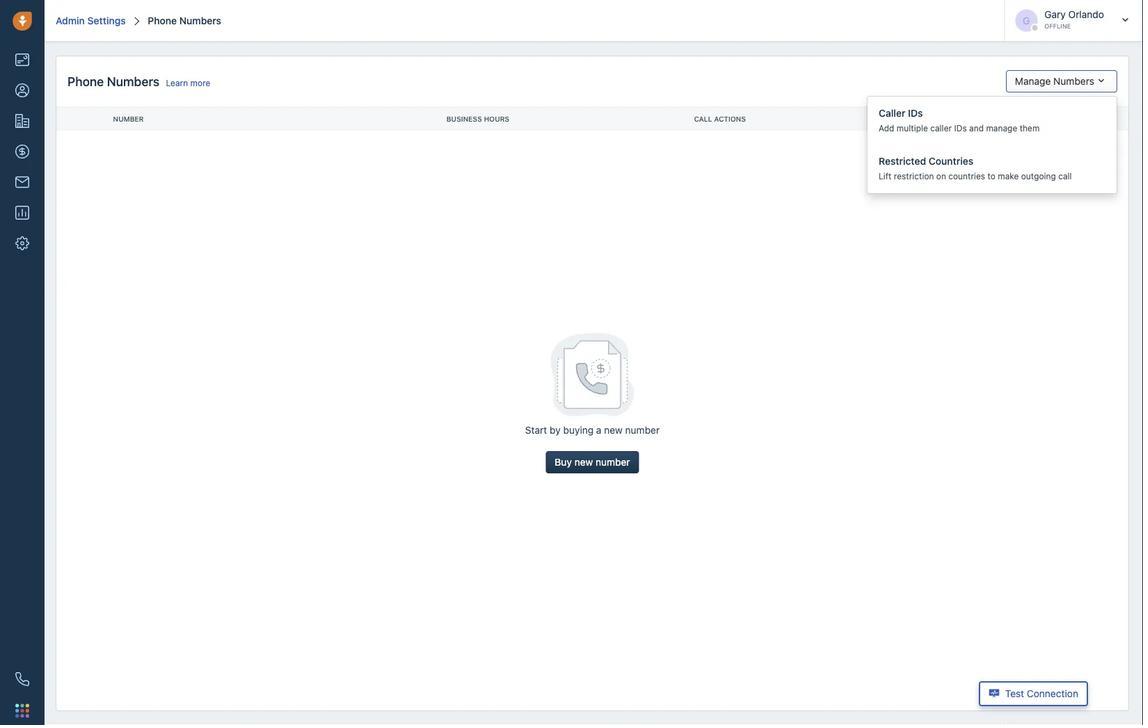 Task type: vqa. For each thing, say whether or not it's contained in the screenshot.
Import contacts related to 'Import contacts' link
no



Task type: describe. For each thing, give the bounding box(es) containing it.
connection
[[1027, 688, 1078, 700]]

dropdown_arrow image
[[1094, 71, 1108, 92]]

manage
[[1015, 75, 1051, 87]]

orlando
[[1068, 9, 1104, 20]]

to
[[988, 171, 996, 181]]

business hours
[[446, 115, 509, 123]]

on
[[936, 171, 946, 181]]

phone element
[[8, 666, 36, 694]]

by
[[550, 425, 561, 436]]

lift
[[879, 171, 892, 181]]

restricted
[[879, 156, 926, 167]]

actions
[[714, 115, 746, 123]]

call
[[1058, 171, 1072, 181]]

restricted countries lift restriction on countries to make outgoing call
[[879, 156, 1072, 181]]

phone for phone numbers
[[148, 15, 177, 26]]

and
[[969, 123, 984, 133]]

caller
[[930, 123, 952, 133]]

learn more link
[[166, 78, 210, 88]]

buy new number
[[555, 457, 630, 468]]

phone numbers
[[148, 15, 221, 26]]

0 vertical spatial new
[[604, 425, 623, 436]]

learn
[[166, 78, 188, 88]]

new inside 'button'
[[575, 457, 593, 468]]

restriction
[[894, 171, 934, 181]]

settings
[[87, 15, 126, 26]]

numbers for phone numbers learn more
[[107, 74, 159, 89]]

number inside 'button'
[[596, 457, 630, 468]]

phone image
[[15, 673, 29, 687]]

buy new number button
[[546, 452, 639, 474]]

gary
[[1045, 9, 1066, 20]]

phone for phone numbers learn more
[[67, 74, 104, 89]]

business
[[446, 115, 482, 123]]

start by buying a new number
[[525, 425, 660, 436]]

a
[[596, 425, 602, 436]]



Task type: locate. For each thing, give the bounding box(es) containing it.
number
[[113, 115, 144, 123]]

0 horizontal spatial ids
[[908, 107, 923, 119]]

0 horizontal spatial phone
[[67, 74, 104, 89]]

admin settings link
[[56, 15, 126, 26]]

numbers up number
[[107, 74, 159, 89]]

ids
[[908, 107, 923, 119], [954, 123, 967, 133]]

number right a
[[625, 425, 660, 436]]

offline
[[1045, 23, 1071, 30]]

1 horizontal spatial numbers
[[179, 15, 221, 26]]

manage
[[986, 123, 1017, 133]]

admin
[[56, 15, 85, 26]]

call
[[694, 115, 712, 123]]

call actions
[[694, 115, 746, 123]]

0 horizontal spatial new
[[575, 457, 593, 468]]

start
[[525, 425, 547, 436]]

outgoing
[[1021, 171, 1056, 181]]

numbers for manage numbers
[[1054, 75, 1094, 87]]

them
[[1020, 123, 1040, 133]]

test connection
[[1005, 688, 1078, 700]]

0 vertical spatial number
[[625, 425, 660, 436]]

number down a
[[596, 457, 630, 468]]

2 horizontal spatial numbers
[[1054, 75, 1094, 87]]

make
[[998, 171, 1019, 181]]

g
[[1023, 15, 1030, 26]]

1 horizontal spatial ids
[[954, 123, 967, 133]]

ids up multiple
[[908, 107, 923, 119]]

new right "buy" on the bottom of page
[[575, 457, 593, 468]]

buying
[[563, 425, 594, 436]]

number
[[625, 425, 660, 436], [596, 457, 630, 468]]

countries
[[929, 156, 974, 167]]

0 vertical spatial phone
[[148, 15, 177, 26]]

test
[[1005, 688, 1024, 700]]

countries
[[949, 171, 985, 181]]

1 horizontal spatial phone
[[148, 15, 177, 26]]

1 vertical spatial phone
[[67, 74, 104, 89]]

0 vertical spatial ids
[[908, 107, 923, 119]]

1 vertical spatial new
[[575, 457, 593, 468]]

numbers inside button
[[1054, 75, 1094, 87]]

admin settings
[[56, 15, 126, 26]]

multiple
[[897, 123, 928, 133]]

caller
[[879, 107, 906, 119]]

1 vertical spatial number
[[596, 457, 630, 468]]

hours
[[484, 115, 509, 123]]

manage numbers
[[1015, 75, 1094, 87]]

numbers
[[179, 15, 221, 26], [107, 74, 159, 89], [1054, 75, 1094, 87]]

new
[[604, 425, 623, 436], [575, 457, 593, 468]]

freshworks switcher image
[[15, 704, 29, 718]]

1 vertical spatial ids
[[954, 123, 967, 133]]

new right a
[[604, 425, 623, 436]]

ids left the and
[[954, 123, 967, 133]]

phone numbers link
[[145, 15, 221, 26]]

numbers for phone numbers
[[179, 15, 221, 26]]

1 horizontal spatial new
[[604, 425, 623, 436]]

numbers right manage
[[1054, 75, 1094, 87]]

caller ids add multiple caller ids and manage them
[[879, 107, 1040, 133]]

buy
[[555, 457, 572, 468]]

phone numbers learn more
[[67, 74, 210, 89]]

start by buying a new number image
[[551, 333, 634, 417]]

phone
[[148, 15, 177, 26], [67, 74, 104, 89]]

gary orlando offline
[[1045, 9, 1104, 30]]

0 horizontal spatial numbers
[[107, 74, 159, 89]]

more
[[190, 78, 210, 88]]

add
[[879, 123, 894, 133]]

phone right settings
[[148, 15, 177, 26]]

manage numbers button
[[1006, 70, 1117, 93]]

numbers up the more
[[179, 15, 221, 26]]

phone down admin settings link
[[67, 74, 104, 89]]



